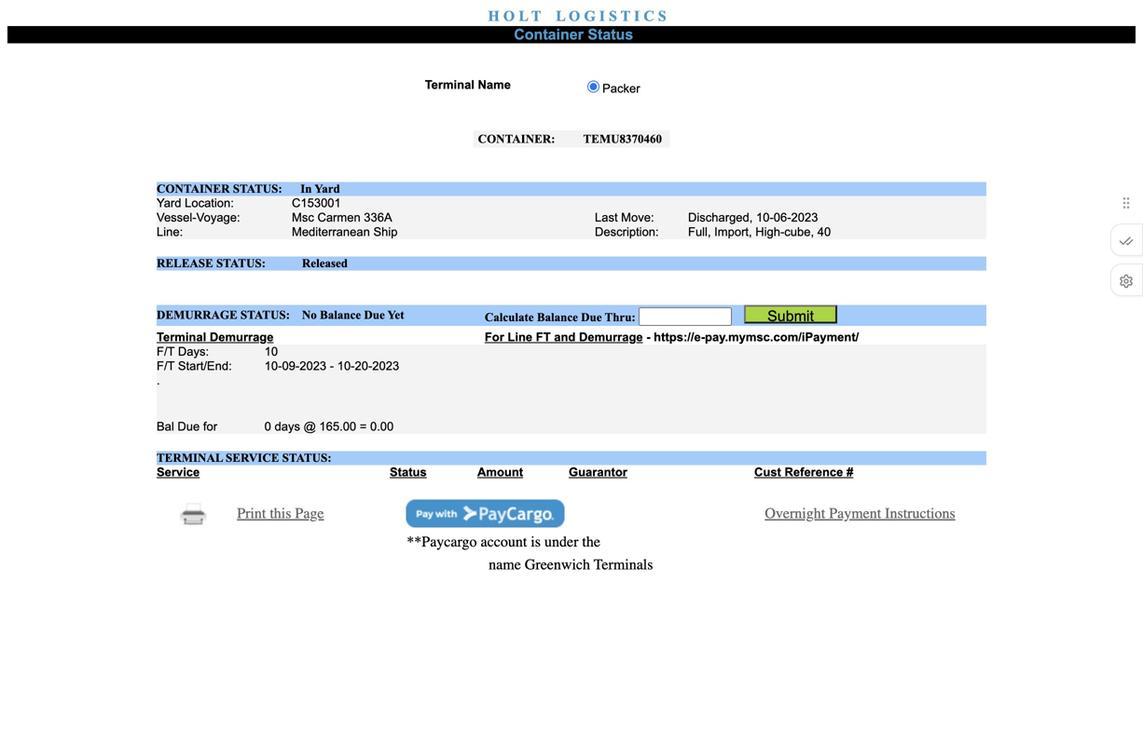 Task type: locate. For each thing, give the bounding box(es) containing it.
0
[[264, 420, 271, 434]]

line
[[508, 330, 533, 344]]

yard up vessel-
[[157, 196, 181, 210]]

bal
[[157, 420, 174, 434]]

discharged,
[[688, 211, 753, 225]]

status down t
[[588, 26, 633, 43]]

bal due for
[[157, 420, 217, 434]]

g
[[584, 7, 596, 24]]

0 vertical spatial status
[[588, 26, 633, 43]]

1 vertical spatial terminal
[[157, 330, 206, 344]]

1 horizontal spatial demurrage
[[579, 330, 643, 344]]

165.00
[[319, 420, 356, 434]]

1 demurrage from the left
[[210, 330, 274, 344]]

0 horizontal spatial s
[[609, 7, 617, 24]]

t    l
[[531, 7, 565, 24]]

0 horizontal spatial i
[[599, 7, 605, 24]]

s
[[609, 7, 617, 24], [658, 7, 666, 24]]

ship
[[373, 225, 398, 239]]

thru:
[[605, 311, 636, 324]]

status down 0.00
[[390, 465, 427, 479]]

status
[[588, 26, 633, 43], [390, 465, 427, 479]]

overnight
[[765, 505, 825, 523]]

.
[[157, 374, 160, 388]]

yard location:
[[157, 196, 234, 210]]

i right t
[[634, 7, 640, 24]]

2 horizontal spatial 2023
[[791, 211, 818, 225]]

packer
[[602, 82, 640, 96]]

temu8370460
[[583, 132, 662, 146]]

2023
[[791, 211, 818, 225], [300, 359, 326, 373], [372, 359, 399, 373]]

account
[[481, 534, 527, 551]]

0 horizontal spatial yard
[[157, 196, 181, 210]]

this
[[270, 505, 291, 523]]

due left for
[[178, 420, 200, 434]]

o left l in the left of the page
[[503, 7, 515, 24]]

1 o from the left
[[503, 7, 515, 24]]

1 s from the left
[[609, 7, 617, 24]]

f/t up .
[[157, 359, 175, 373]]

20-
[[355, 359, 372, 373]]

1 vertical spatial f/t
[[157, 359, 175, 373]]

0 horizontal spatial 10-
[[264, 359, 282, 373]]

None submit
[[744, 305, 837, 324]]

f/t
[[157, 345, 175, 359], [157, 359, 175, 373]]

336a
[[364, 211, 392, 225]]

demurrage down thru:
[[579, 330, 643, 344]]

0 vertical spatial f/t
[[157, 345, 175, 359]]

1 horizontal spatial i
[[634, 7, 640, 24]]

mediterranean ship
[[292, 225, 398, 239]]

10- down 10
[[264, 359, 282, 373]]

1 horizontal spatial terminal
[[425, 78, 475, 92]]

1 horizontal spatial status
[[588, 26, 633, 43]]

terminal left name
[[425, 78, 475, 92]]

1 horizontal spatial -
[[646, 330, 650, 344]]

calculate
[[485, 311, 534, 324]]

i right the g
[[599, 7, 605, 24]]

demurrage
[[157, 309, 237, 322]]

- left 20-
[[330, 359, 334, 373]]

due left yet
[[364, 309, 385, 322]]

voyage:
[[196, 211, 240, 225]]

location:
[[185, 196, 234, 210]]

mediterranean
[[292, 225, 370, 239]]

0 vertical spatial terminal
[[425, 78, 475, 92]]

msc
[[292, 211, 314, 225]]

1 horizontal spatial s
[[658, 7, 666, 24]]

2 horizontal spatial due
[[581, 311, 602, 324]]

due left thru:
[[581, 311, 602, 324]]

amount
[[477, 465, 523, 479]]

due
[[364, 309, 385, 322], [581, 311, 602, 324], [178, 420, 200, 434]]

s right c
[[658, 7, 666, 24]]

container:
[[478, 132, 555, 146]]

- left https://e-
[[646, 330, 650, 344]]

0 horizontal spatial terminal
[[157, 330, 206, 344]]

1 horizontal spatial o
[[569, 7, 580, 24]]

s left t
[[609, 7, 617, 24]]

line:
[[157, 225, 183, 239]]

for
[[203, 420, 217, 434]]

f/t days:
[[157, 345, 209, 359]]

2 i from the left
[[634, 7, 640, 24]]

f/t for f/t start/end:
[[157, 359, 175, 373]]

10- up high-
[[756, 211, 774, 225]]

0 horizontal spatial -
[[330, 359, 334, 373]]

1 vertical spatial status
[[390, 465, 427, 479]]

container
[[514, 26, 584, 43]]

print this page link
[[237, 505, 324, 523]]

discharged, 10-06-2023
[[688, 211, 818, 225]]

2023 up 'cube,'
[[791, 211, 818, 225]]

calculate balance due thru:
[[485, 311, 639, 324]]

0 horizontal spatial demurrage
[[210, 330, 274, 344]]

reference
[[785, 465, 843, 479]]

terminal
[[425, 78, 475, 92], [157, 330, 206, 344]]

yard up 'c153001'
[[315, 182, 340, 196]]

ft
[[536, 330, 551, 344]]

10-
[[756, 211, 774, 225], [264, 359, 282, 373], [337, 359, 355, 373]]

i
[[599, 7, 605, 24], [634, 7, 640, 24]]

yard
[[315, 182, 340, 196], [157, 196, 181, 210]]

o left the g
[[569, 7, 580, 24]]

2023 down yet
[[372, 359, 399, 373]]

no
[[302, 309, 317, 322]]

vessel-
[[157, 211, 196, 225]]

10- right 09-
[[337, 359, 355, 373]]

None radio
[[587, 81, 600, 93]]

40
[[817, 225, 831, 239]]

None text field
[[639, 307, 732, 326]]

full, import, high-cube, 40
[[688, 225, 831, 239]]

balance right the no on the top left of page
[[320, 309, 361, 322]]

balance up and
[[537, 311, 578, 324]]

2 f/t from the top
[[157, 359, 175, 373]]

print this page
[[237, 505, 324, 523]]

0 horizontal spatial status
[[390, 465, 427, 479]]

demurrage status:       no balance due yet
[[157, 309, 404, 322]]

demurrage up 10
[[210, 330, 274, 344]]

terminal for terminal demurrage
[[157, 330, 206, 344]]

1 horizontal spatial due
[[364, 309, 385, 322]]

terminal up "f/t days:" on the top
[[157, 330, 206, 344]]

full,
[[688, 225, 711, 239]]

1 f/t from the top
[[157, 345, 175, 359]]

h
[[488, 7, 500, 24]]

2023 left 20-
[[300, 359, 326, 373]]

demurrage
[[210, 330, 274, 344], [579, 330, 643, 344]]

f/t left the days:
[[157, 345, 175, 359]]

o
[[503, 7, 515, 24], [569, 7, 580, 24]]

0 horizontal spatial o
[[503, 7, 515, 24]]



Task type: describe. For each thing, give the bounding box(es) containing it.
c
[[644, 7, 654, 24]]

cust
[[754, 465, 781, 479]]

page
[[295, 505, 324, 523]]

for
[[485, 330, 504, 344]]

06-
[[774, 211, 791, 225]]

@
[[304, 420, 316, 434]]

service
[[226, 452, 279, 465]]

terminal demurrage
[[157, 330, 274, 344]]

last move:
[[595, 211, 654, 225]]

name
[[489, 556, 521, 574]]

status inside the h          o l t    l o g i s t i c s container          status
[[588, 26, 633, 43]]

days:
[[178, 345, 209, 359]]

2 horizontal spatial 10-
[[756, 211, 774, 225]]

0 horizontal spatial due
[[178, 420, 200, 434]]

1 vertical spatial -
[[330, 359, 334, 373]]

c153001
[[292, 196, 341, 210]]

last
[[595, 211, 618, 225]]

1 horizontal spatial yard
[[315, 182, 340, 196]]

2 o from the left
[[569, 7, 580, 24]]

status:
[[282, 452, 332, 465]]

f/t for f/t days:
[[157, 345, 175, 359]]

cube,
[[784, 225, 814, 239]]

terminal
[[157, 452, 223, 465]]

0.00
[[370, 420, 394, 434]]

print
[[237, 505, 266, 523]]

msc carmen 336a
[[292, 211, 392, 225]]

t
[[621, 7, 630, 24]]

2 s from the left
[[658, 7, 666, 24]]

name
[[478, 78, 511, 92]]

service
[[157, 465, 200, 479]]

terminal for terminal name
[[425, 78, 475, 92]]

09-
[[282, 359, 300, 373]]

and
[[554, 330, 576, 344]]

container
[[157, 182, 230, 196]]

l
[[519, 7, 528, 24]]

instructions
[[885, 505, 955, 523]]

under
[[544, 534, 578, 551]]

0 days @ 165.00 = 0.00
[[264, 420, 394, 434]]

10
[[264, 345, 278, 359]]

1 i from the left
[[599, 7, 605, 24]]

guarantor
[[569, 465, 627, 479]]

in
[[300, 182, 312, 196]]

overnight payment instructions
[[765, 505, 955, 523]]

h          o l t    l o g i s t i c s container          status
[[488, 7, 666, 43]]

description:
[[595, 225, 659, 239]]

terminal service status:
[[157, 452, 341, 465]]

release status:            released
[[157, 257, 348, 270]]

high-
[[755, 225, 784, 239]]

vessel-voyage:
[[157, 211, 240, 225]]

import,
[[714, 225, 752, 239]]

#
[[847, 465, 853, 479]]

0 horizontal spatial 2023
[[300, 359, 326, 373]]

f/t start/end:
[[157, 359, 232, 373]]

released
[[302, 257, 348, 270]]

=
[[360, 420, 367, 434]]

yet
[[388, 309, 404, 322]]

move:
[[621, 211, 654, 225]]

10-09-2023  -  10-20-2023
[[264, 359, 399, 373]]

**paycargo account is under the name greenwich terminals
[[407, 534, 653, 574]]

2 demurrage from the left
[[579, 330, 643, 344]]

1 horizontal spatial balance
[[537, 311, 578, 324]]

greenwich
[[525, 556, 590, 574]]

terminal name
[[425, 78, 511, 92]]

for line ft and demurrage - https://e-pay.mymsc.com/ipayment/
[[485, 330, 859, 344]]

carmen
[[317, 211, 361, 225]]

payment
[[829, 505, 881, 523]]

pay.mymsc.com/ipayment/
[[705, 330, 859, 344]]

the
[[582, 534, 600, 551]]

start/end:
[[178, 359, 232, 373]]

**paycargo
[[407, 534, 477, 551]]

days
[[275, 420, 300, 434]]

cust reference #
[[754, 465, 853, 479]]

terminals
[[594, 556, 653, 574]]

0 vertical spatial -
[[646, 330, 650, 344]]

1 horizontal spatial 10-
[[337, 359, 355, 373]]

0 horizontal spatial balance
[[320, 309, 361, 322]]

container status:      in yard
[[157, 182, 340, 196]]

1 horizontal spatial 2023
[[372, 359, 399, 373]]

is
[[531, 534, 541, 551]]



Task type: vqa. For each thing, say whether or not it's contained in the screenshot.
second S from left
yes



